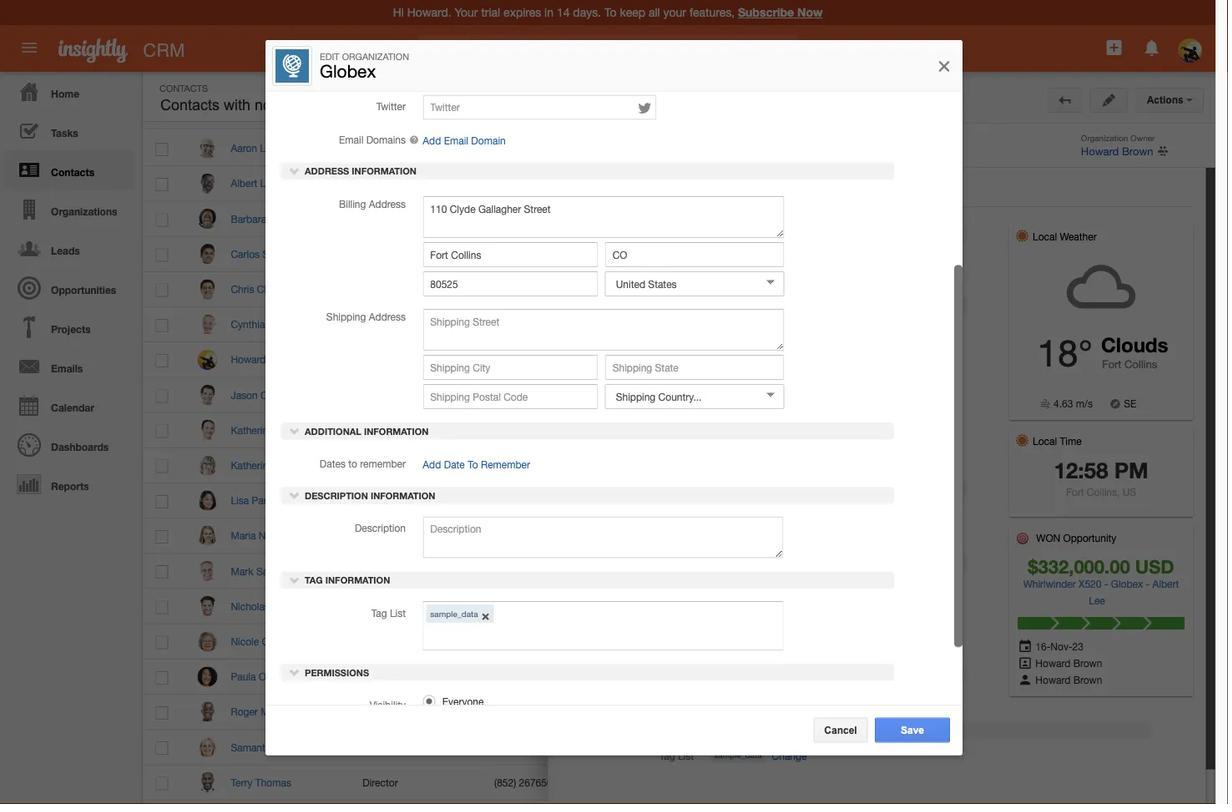 Task type: vqa. For each thing, say whether or not it's contained in the screenshot.


Task type: locate. For each thing, give the bounding box(es) containing it.
responsible user image
[[1018, 657, 1033, 669]]

0 vertical spatial date
[[444, 459, 465, 471]]

2 facility from the top
[[363, 601, 394, 612]]

dates inside globex dialog
[[320, 458, 346, 470]]

(334) 909-1658
[[495, 565, 562, 577]]

1 vertical spatial and
[[1062, 219, 1080, 231]]

0 vertical spatial property
[[363, 283, 401, 295]]

description down last
[[591, 669, 654, 680]]

Shipping Postal Code text field
[[423, 384, 598, 409]]

albert down aaron
[[231, 178, 257, 189]]

1 horizontal spatial howard brown link
[[1082, 145, 1154, 157]]

ceo cell down the facilities manager
[[350, 554, 482, 589]]

1 horizontal spatial sample_data link
[[988, 309, 1043, 327]]

remember for change
[[648, 583, 694, 594]]

0 horizontal spatial dates to remember
[[320, 458, 406, 470]]

1 follow image from the top
[[890, 212, 906, 228]]

0 vertical spatial tag list
[[371, 607, 406, 619]]

facility manager cell up sales
[[350, 166, 482, 202]]

remember for add date to remember
[[360, 458, 406, 470]]

local
[[1033, 231, 1058, 242], [1033, 435, 1058, 447]]

navigation containing home
[[0, 72, 134, 504]]

of left recruiting
[[401, 671, 410, 683]]

to for add date to remember
[[349, 458, 357, 470]]

oliver
[[259, 671, 285, 683]]

katherine reyes
[[231, 424, 304, 436]]

0 vertical spatial howard brown
[[231, 354, 298, 366]]

roger mills
[[231, 706, 281, 718]]

2 add from the top
[[423, 459, 441, 471]]

8 row from the top
[[143, 343, 961, 378]]

maria nichols link
[[231, 530, 301, 542]]

Search this list... text field
[[693, 84, 881, 109]]

1 vertical spatial billing address
[[627, 508, 694, 520]]

of left last
[[628, 641, 637, 652]]

4369
[[545, 671, 568, 683]]

fort left 'collins' at the top of page
[[1103, 358, 1122, 370]]

2 horizontal spatial contact
[[1109, 90, 1146, 101]]

1 local from the top
[[1033, 231, 1058, 242]]

director cell
[[350, 448, 482, 484], [350, 695, 482, 730], [350, 766, 482, 801]]

contacts link
[[4, 150, 134, 190]]

ceo down facilities
[[363, 565, 384, 577]]

billing inside globex dialog
[[339, 198, 366, 210]]

globex down search all data.... text field
[[608, 93, 664, 113]]

2 vertical spatial contact
[[663, 300, 708, 311]]

2 property manager cell from the top
[[350, 307, 482, 343]]

whirlwinder
[[1024, 578, 1077, 590]]

contact right new on the right top of page
[[1109, 90, 1146, 101]]

tag list up finance
[[371, 607, 406, 619]]

map link
[[944, 508, 964, 520]]

0 horizontal spatial billing
[[339, 198, 366, 210]]

contacts left "with"
[[160, 96, 220, 114]]

0 horizontal spatial description information
[[302, 490, 436, 501]]

1015
[[540, 283, 562, 295]]

import down the imports
[[1037, 264, 1066, 276]]

0 vertical spatial local
[[1033, 231, 1058, 242]]

jason castillo
[[231, 389, 294, 401]]

23 for import
[[1023, 264, 1034, 276]]

13 row from the top
[[143, 519, 961, 554]]

director cell for (206) 499-1861
[[350, 695, 482, 730]]

column header
[[745, 98, 876, 129], [876, 98, 918, 129], [918, 98, 960, 129]]

dates to remember down manager cell
[[320, 458, 406, 470]]

follow image for chrisochen@kinggroup.com
[[890, 282, 906, 298]]

0 horizontal spatial tag
[[305, 575, 323, 586]]

nov- right actual close date image
[[1051, 641, 1073, 652]]

nicholas.flores@clampett.com
[[626, 601, 760, 612]]

1 add from the top
[[423, 135, 441, 147]]

opportunity image
[[1017, 532, 1030, 545]]

remember down marksakda@ocair.com
[[648, 583, 694, 594]]

whirlwinder x520 - globex - albert lee link
[[1024, 578, 1180, 606]]

Billing Street text field
[[423, 196, 785, 238]]

0 vertical spatial fort
[[1103, 358, 1122, 370]]

albert inside $332,000.00 usd whirlwinder x520 - globex - albert lee
[[1153, 578, 1180, 590]]

add date to remember
[[423, 459, 530, 471]]

18°
[[1038, 332, 1093, 375]]

fort inside the 18° clouds fort collins
[[1103, 358, 1122, 370]]

23 up tags
[[1023, 264, 1034, 276]]

row containing nicole gomez
[[143, 625, 961, 660]]

sample_data inside 'nicholas.flores@clampett.com sample_data'
[[761, 602, 809, 611]]

additional information up organization created
[[588, 558, 715, 569]]

tag list down rogeramills@warbucks.com cell
[[660, 750, 694, 762]]

collins, left us
[[1087, 486, 1120, 498]]

facility manager for (970)
[[363, 178, 436, 189]]

(970) 805-8725 cell
[[482, 166, 613, 202]]

contacts up export contacts and notes link
[[1018, 195, 1059, 207]]

row containing samantha wright
[[143, 730, 961, 766]]

1 ceo cell from the top
[[350, 484, 482, 519]]

email for email
[[625, 108, 652, 119]]

1 vertical spatial of
[[628, 641, 637, 652]]

description information down date of last activity
[[588, 669, 721, 680]]

and
[[1062, 195, 1080, 207], [1062, 219, 1080, 231]]

follow image for terry thomas
[[890, 776, 906, 792]]

details link
[[566, 180, 619, 204]]

Billing City text field
[[423, 242, 598, 267]]

samright@nakatomi.com cell
[[613, 730, 745, 766]]

tag right sakda
[[305, 575, 323, 586]]

sample_data inside sample_data ×
[[430, 609, 478, 619]]

actual close date image
[[1018, 641, 1033, 652]]

0 vertical spatial of
[[378, 213, 387, 225]]

activity
[[691, 185, 724, 197], [661, 641, 694, 652]]

activity left news
[[691, 185, 724, 197]]

notes up the imports
[[1083, 219, 1109, 231]]

mark sakda link
[[231, 565, 293, 577]]

collins, left co, at right bottom
[[858, 508, 891, 520]]

calendar
[[51, 402, 94, 413]]

0 vertical spatial sample_data link
[[988, 309, 1043, 327]]

additional right reyes
[[305, 426, 362, 437]]

email inside row
[[625, 108, 652, 119]]

2 facility manager cell from the top
[[350, 589, 482, 625]]

row containing full name
[[143, 98, 960, 129]]

facility up finance
[[363, 601, 394, 612]]

0 horizontal spatial dates
[[320, 458, 346, 470]]

(078)
[[495, 671, 516, 683]]

row containing katherine reyes
[[143, 413, 961, 448]]

0 horizontal spatial pm
[[784, 604, 800, 616]]

4 follow image from the top
[[890, 353, 906, 369]]

globex inside edit organization globex
[[320, 61, 376, 82]]

facility for lee
[[363, 178, 394, 189]]

2 property from the top
[[363, 319, 401, 330]]

18 row from the top
[[143, 695, 961, 730]]

add for add date to remember
[[423, 459, 441, 471]]

none radio inside globex dialog
[[423, 696, 435, 708]]

lee down lang
[[260, 178, 277, 189]]

sample_data link down rogeramills@warbucks.com
[[711, 747, 766, 764]]

0 vertical spatial dates
[[320, 458, 346, 470]]

0 horizontal spatial address information
[[302, 166, 417, 177]]

dates up organization created
[[608, 583, 634, 594]]

1 notes from the top
[[1082, 195, 1109, 207]]

katherine for katherine reyes
[[231, 424, 274, 436]]

1 vertical spatial lee
[[1089, 595, 1106, 606]]

facility down "cmo"
[[363, 178, 394, 189]]

10 follow image from the top
[[890, 705, 906, 721]]

details down chrisochen@kinggroup.com
[[710, 300, 748, 311]]

(497) 889-1015 cell
[[482, 272, 613, 307]]

16- for 16-nov-23 import
[[986, 264, 1001, 276]]

details up the billing street text field on the top
[[576, 185, 609, 196]]

17 row from the top
[[143, 660, 961, 695]]

vp of sales cell
[[350, 202, 482, 237]]

1 horizontal spatial remember
[[648, 583, 694, 594]]

1 horizontal spatial description information
[[588, 669, 721, 680]]

16- up contact tags
[[986, 264, 1001, 276]]

2 katherine from the top
[[231, 460, 274, 471]]

katherine warren link
[[231, 460, 316, 471]]

follow image for poliver@northumbria.edu
[[890, 670, 906, 686]]

email for email domains
[[339, 134, 364, 146]]

1 vertical spatial facility
[[363, 601, 394, 612]]

(562) 428-0032 cell
[[482, 378, 613, 413]]

howard inside row
[[231, 354, 266, 366]]

(078) 1623-4369
[[495, 671, 568, 683]]

0 vertical spatial property manager
[[363, 283, 443, 295]]

4 row from the top
[[143, 202, 961, 237]]

related link
[[622, 180, 678, 205]]

organization up organization contact details
[[608, 271, 665, 283]]

2 horizontal spatial 23
[[1073, 641, 1084, 652]]

remember inside globex dialog
[[360, 458, 406, 470]]

organization up text field icon
[[608, 83, 675, 94]]

Billing State text field
[[605, 242, 785, 267]]

2 - from the left
[[1147, 578, 1150, 590]]

row containing chris chen
[[143, 272, 961, 307]]

smith
[[263, 248, 289, 260]]

1 property manager from the top
[[363, 283, 443, 295]]

organization image
[[564, 81, 597, 114]]

0 vertical spatial address information
[[302, 166, 417, 177]]

rogeramills@warbucks.com
[[626, 706, 749, 718]]

additional inside globex dialog
[[305, 426, 362, 437]]

property for allen
[[363, 319, 401, 330]]

follow image for nicole gomez
[[890, 635, 906, 651]]

0 horizontal spatial date
[[444, 459, 465, 471]]

director cell for (852) 26765046
[[350, 766, 482, 801]]

of for date
[[628, 641, 637, 652]]

Shipping State text field
[[605, 355, 785, 380]]

11 row from the top
[[143, 448, 961, 484]]

contacts
[[160, 83, 208, 94], [160, 96, 220, 114], [51, 166, 94, 178], [1018, 195, 1059, 207], [1018, 219, 1059, 231]]

name up chrisochen@kinggroup.com
[[668, 271, 694, 283]]

2 vertical spatial of
[[401, 671, 410, 683]]

bin
[[1034, 106, 1050, 117]]

address right shipping
[[369, 311, 406, 323]]

7 follow image from the top
[[890, 564, 906, 580]]

row containing carlos smith
[[143, 237, 961, 272]]

1 property from the top
[[363, 283, 401, 295]]

cynthia allen
[[231, 319, 290, 330]]

1 horizontal spatial pm
[[1115, 457, 1149, 483]]

0 horizontal spatial nov-
[[726, 604, 748, 616]]

dates to remember inside globex dialog
[[320, 458, 406, 470]]

jcastillo@jakubowski.com cell
[[613, 378, 745, 413]]

9 follow image from the top
[[890, 670, 906, 686]]

(44)
[[495, 601, 511, 612]]

carlos smith
[[231, 248, 289, 260]]

date inside globex dialog
[[444, 459, 465, 471]]

emails
[[51, 363, 83, 374]]

1 vertical spatial tag list
[[660, 750, 694, 762]]

12 row from the top
[[143, 484, 961, 519]]

(65)
[[495, 142, 511, 154]]

chevron down image for visibility
[[289, 667, 301, 678]]

email right organization image
[[625, 108, 652, 119]]

5 follow image from the top
[[890, 388, 906, 404]]

5259
[[540, 319, 562, 330]]

0 vertical spatial remember
[[360, 458, 406, 470]]

(334)
[[495, 565, 516, 577]]

albert
[[231, 178, 257, 189], [1153, 578, 1180, 590]]

name up carlossmith@warbucks.com
[[663, 228, 691, 239]]

albert lee link
[[231, 178, 285, 189]]

cynthia allen link
[[231, 319, 298, 330]]

1 horizontal spatial fort
[[1067, 486, 1085, 498]]

add down days
[[423, 135, 441, 147]]

sample_data link for change
[[711, 747, 766, 764]]

0 horizontal spatial -
[[1105, 578, 1109, 590]]

mark sakda
[[231, 565, 285, 577]]

globex up the
[[320, 61, 376, 82]]

1 vertical spatial katherine
[[231, 460, 274, 471]]

2 property manager from the top
[[363, 319, 443, 330]]

howard down contacts
[[1082, 145, 1120, 157]]

howard brown link down owner
[[1082, 145, 1154, 157]]

manager for (347) 369-5259
[[404, 319, 443, 330]]

19 row from the top
[[143, 730, 961, 766]]

additional information up the warren
[[302, 426, 429, 437]]

date left last
[[604, 641, 625, 652]]

twitter down the facebook
[[665, 431, 694, 443]]

1 horizontal spatial additional information
[[588, 558, 715, 569]]

1 vertical spatial to
[[637, 583, 646, 594]]

chevron down image for description
[[289, 489, 301, 501]]

0 vertical spatial notes
[[1082, 195, 1109, 207]]

description up rogeramills@warbucks.com
[[643, 694, 694, 706]]

row containing katherine warren
[[143, 448, 961, 484]]

row containing jason castillo
[[143, 378, 961, 413]]

1 horizontal spatial change
[[772, 750, 807, 762]]

barbara
[[231, 213, 267, 225]]

opportunities
[[51, 284, 116, 296]]

1 vertical spatial billing
[[627, 508, 654, 520]]

property manager cell
[[350, 272, 482, 307], [350, 307, 482, 343]]

2 row from the top
[[143, 131, 961, 166]]

1 vertical spatial howard brown
[[1033, 657, 1103, 669]]

warren
[[276, 460, 308, 471]]

terry
[[231, 777, 253, 789]]

2 local from the top
[[1033, 435, 1058, 447]]

1 chevron down image from the top
[[289, 489, 301, 501]]

follow image
[[669, 95, 685, 111], [890, 141, 906, 157], [890, 176, 906, 192], [890, 247, 906, 263], [890, 458, 906, 474], [890, 494, 906, 510], [890, 529, 906, 545], [890, 635, 906, 651], [890, 740, 906, 756], [890, 776, 906, 792]]

owner
[[1131, 133, 1156, 142]]

0 vertical spatial facility manager cell
[[350, 166, 482, 202]]

carlossmith@warbucks.com
[[626, 248, 752, 260]]

8725
[[540, 178, 562, 189]]

None radio
[[423, 696, 435, 708]]

organization down chrisochen@kinggroup.com
[[591, 300, 661, 311]]

1 row from the top
[[143, 98, 960, 129]]

director up visibility at the left of the page
[[363, 671, 398, 683]]

activity right last
[[661, 641, 694, 652]]

0 vertical spatial details
[[576, 185, 609, 196]]

row containing aaron lang
[[143, 131, 961, 166]]

2 chevron down image from the top
[[289, 574, 301, 586]]

howard brown inside row
[[231, 354, 298, 366]]

1 facility manager from the top
[[363, 178, 436, 189]]

recycle bin link
[[971, 106, 1059, 117]]

3 chevron down image from the top
[[289, 667, 301, 678]]

0 horizontal spatial fort
[[837, 508, 855, 520]]

contacts contacts with no notes in the last 7 days
[[160, 83, 434, 114]]

sample_data for barbara lane
[[761, 214, 809, 224]]

organization right edit
[[342, 51, 409, 62]]

3 director cell from the top
[[350, 766, 482, 801]]

pm right the 1:35
[[784, 604, 800, 616]]

follow image for aaron lang
[[890, 141, 906, 157]]

15 row from the top
[[143, 589, 961, 625]]

1 vertical spatial albert
[[1153, 578, 1180, 590]]

9 row from the top
[[143, 378, 961, 413]]

2 director cell from the top
[[350, 695, 482, 730]]

nov- up contact tags
[[1001, 264, 1023, 276]]

subscribe
[[738, 5, 794, 19]]

nov- for 1:35
[[726, 604, 748, 616]]

None text field
[[426, 627, 443, 647]]

details
[[576, 185, 609, 196], [710, 300, 748, 311]]

address information down "cmo"
[[302, 166, 417, 177]]

ceo cell
[[350, 484, 482, 519], [350, 554, 482, 589]]

Billing Postal code text field
[[423, 272, 598, 297]]

organization down related link
[[591, 228, 661, 239]]

local time
[[1033, 435, 1082, 447]]

1 property manager cell from the top
[[350, 272, 482, 307]]

director cell down director of recruiting
[[350, 695, 482, 730]]

name right "full"
[[250, 108, 278, 119]]

shipping
[[326, 311, 366, 323]]

ceo up facilities
[[363, 495, 384, 507]]

poliver@northumbria.edu
[[626, 671, 738, 683]]

1 vertical spatial facility manager cell
[[350, 589, 482, 625]]

brown inside row
[[269, 354, 298, 366]]

1 vertical spatial ceo cell
[[350, 554, 482, 589]]

billing address
[[339, 198, 406, 210], [627, 508, 694, 520]]

globex inside $332,000.00 usd whirlwinder x520 - globex - albert lee
[[1112, 578, 1144, 590]]

2 ceo from the top
[[363, 565, 384, 577]]

None checkbox
[[156, 178, 168, 191], [156, 248, 168, 262], [156, 284, 168, 297], [156, 460, 168, 473], [156, 530, 168, 544], [156, 566, 168, 579], [156, 601, 168, 614], [156, 671, 168, 685], [156, 707, 168, 720], [156, 742, 168, 755], [156, 777, 168, 791], [156, 178, 168, 191], [156, 248, 168, 262], [156, 284, 168, 297], [156, 460, 168, 473], [156, 530, 168, 544], [156, 566, 168, 579], [156, 601, 168, 614], [156, 671, 168, 685], [156, 707, 168, 720], [156, 742, 168, 755], [156, 777, 168, 791]]

to inside globex dialog
[[349, 458, 357, 470]]

1 horizontal spatial lee
[[1089, 595, 1106, 606]]

address information
[[302, 166, 417, 177], [588, 484, 702, 494]]

1 facility manager cell from the top
[[350, 166, 482, 202]]

nicholas.flores@clampett.com cell
[[613, 589, 760, 625]]

director down visibility at the left of the page
[[363, 777, 398, 789]]

name
[[250, 108, 278, 119], [663, 228, 691, 239], [668, 271, 694, 283]]

text field image
[[638, 100, 653, 116]]

2 horizontal spatial tag
[[660, 750, 675, 762]]

10 row from the top
[[143, 413, 961, 448]]

1 horizontal spatial dates
[[608, 583, 634, 594]]

row containing barbara lane
[[143, 202, 961, 237]]

howard down cynthia
[[231, 354, 266, 366]]

1 vertical spatial change link
[[767, 748, 807, 769]]

1 vertical spatial notes
[[1083, 219, 1109, 231]]

director up director of recruiting cell
[[401, 636, 436, 648]]

tag up finance
[[371, 607, 387, 619]]

1 vertical spatial add
[[423, 459, 441, 471]]

14 row from the top
[[143, 554, 961, 589]]

organizations
[[51, 205, 117, 217]]

2 chevron down image from the top
[[289, 425, 301, 437]]

date
[[444, 459, 465, 471], [604, 641, 625, 652]]

2 facility manager from the top
[[363, 601, 436, 612]]

row containing cynthia allen
[[143, 307, 961, 343]]

globex right x520
[[1112, 578, 1144, 590]]

thomas
[[255, 777, 291, 789]]

remember
[[360, 458, 406, 470], [648, 583, 694, 594]]

nov- left the 1:35
[[726, 604, 748, 616]]

1 ceo from the top
[[363, 495, 384, 507]]

0 vertical spatial 23
[[1023, 264, 1034, 276]]

additional up organization created
[[591, 558, 647, 569]]

import
[[986, 195, 1015, 207], [1037, 264, 1066, 276]]

of inside director of recruiting cell
[[401, 671, 410, 683]]

sample_data for chris chen
[[761, 285, 809, 294]]

director down director of recruiting
[[363, 706, 398, 718]]

(44) 207-123-4567 cell
[[482, 589, 613, 625]]

address information inside globex dialog
[[302, 166, 417, 177]]

howard brown for responsible user icon
[[1033, 657, 1103, 669]]

follow image for jcastillo@jakubowski.com
[[890, 388, 906, 404]]

sample_data for mark sakda
[[761, 567, 809, 576]]

0 horizontal spatial list
[[390, 607, 406, 619]]

contacts for import contacts and notes
[[1018, 195, 1059, 207]]

director for director cell corresponding to (206) 499-1861
[[363, 706, 398, 718]]

chevron down image up the warren
[[289, 425, 301, 437]]

billing address up vp
[[339, 198, 406, 210]]

23 for 1:35
[[748, 604, 759, 616]]

2 horizontal spatial of
[[628, 641, 637, 652]]

ceo cell up the facilities manager
[[350, 484, 482, 519]]

2 vertical spatial 16-
[[1036, 641, 1051, 652]]

7 row from the top
[[143, 307, 961, 343]]

-
[[1105, 578, 1109, 590], [1147, 578, 1150, 590]]

cell
[[613, 131, 745, 166], [745, 131, 877, 166], [919, 131, 961, 166], [919, 166, 961, 202], [613, 202, 745, 237], [919, 202, 961, 237], [350, 237, 482, 272], [482, 237, 613, 272], [919, 272, 961, 307], [613, 307, 745, 343], [919, 307, 961, 343], [350, 343, 482, 378], [482, 343, 613, 378], [745, 343, 877, 378], [919, 343, 961, 378], [350, 378, 482, 413], [919, 378, 961, 413], [482, 413, 613, 448], [613, 413, 745, 448], [919, 413, 961, 448], [613, 448, 745, 484], [745, 448, 877, 484], [919, 448, 961, 484], [919, 484, 961, 519], [482, 519, 613, 554], [613, 519, 745, 554], [919, 519, 961, 554], [919, 554, 961, 589], [919, 589, 961, 625], [482, 625, 613, 660], [613, 625, 745, 660], [919, 660, 961, 695], [350, 730, 482, 766], [482, 730, 613, 766], [613, 766, 745, 801], [745, 766, 877, 801], [919, 766, 961, 801], [143, 801, 185, 804], [185, 801, 218, 804], [218, 801, 350, 804], [350, 801, 482, 804], [482, 801, 613, 804], [613, 801, 745, 804], [745, 801, 877, 804], [877, 801, 919, 804], [919, 801, 961, 804]]

add down manager cell
[[423, 459, 441, 471]]

add
[[423, 135, 441, 147], [423, 459, 441, 471]]

smartmerge
[[971, 126, 1038, 137]]

2 follow image from the top
[[890, 282, 906, 298]]

chevron down image
[[289, 165, 301, 177], [289, 425, 301, 437]]

1 vertical spatial list
[[678, 750, 694, 762]]

of for director
[[401, 671, 410, 683]]

20 row from the top
[[143, 766, 961, 801]]

8 follow image from the top
[[890, 599, 906, 615]]

billing down "lparker@parkerandco.com"
[[627, 508, 654, 520]]

director down manager cell
[[363, 460, 398, 471]]

2 ceo cell from the top
[[350, 554, 482, 589]]

1 horizontal spatial 16-
[[986, 264, 1001, 276]]

(419) 176-2116
[[495, 213, 562, 225]]

facility manager up sales
[[363, 178, 436, 189]]

0 vertical spatial chevron down image
[[289, 489, 301, 501]]

0 horizontal spatial sample_data link
[[711, 747, 766, 764]]

ceo for parker
[[363, 495, 384, 507]]

notes up weather
[[1082, 195, 1109, 207]]

1 vertical spatial activity
[[661, 641, 694, 652]]

chevron down image for additional information
[[289, 425, 301, 437]]

2 horizontal spatial email
[[625, 108, 652, 119]]

sample_data for samantha wright
[[761, 743, 809, 752]]

nicholas flores
[[231, 601, 300, 612]]

row group
[[143, 131, 961, 804]]

tags
[[1004, 335, 1025, 347]]

address down 'email domains'
[[305, 166, 349, 177]]

sample_data link up tags
[[988, 309, 1043, 327]]

katherine
[[231, 424, 274, 436], [231, 460, 274, 471]]

barbara lane
[[231, 213, 291, 225]]

lparker@parkerandco.com
[[626, 495, 744, 507]]

opportunity owner image
[[1018, 674, 1033, 686]]

manager for (44) 207-123-4567
[[397, 601, 436, 612]]

lee inside row
[[260, 178, 277, 189]]

lee down x520
[[1089, 595, 1106, 606]]

3 row from the top
[[143, 166, 961, 202]]

0 horizontal spatial remember
[[360, 458, 406, 470]]

follow image for carlos smith
[[890, 247, 906, 263]]

description information
[[302, 490, 436, 501], [588, 669, 721, 680]]

(562)
[[495, 389, 516, 401]]

2116
[[540, 213, 562, 225]]

chevron down image right the oliver
[[289, 667, 301, 678]]

16- right created
[[711, 604, 726, 616]]

6 row from the top
[[143, 272, 961, 307]]

1 vertical spatial import
[[1037, 264, 1066, 276]]

0 vertical spatial ceo cell
[[350, 484, 482, 519]]

1 vertical spatial howard brown link
[[231, 354, 306, 366]]

globex dialog
[[266, 0, 963, 782]]

1 director cell from the top
[[350, 448, 482, 484]]

save button
[[875, 718, 951, 743]]

0 vertical spatial contact
[[1109, 90, 1146, 101]]

16 row from the top
[[143, 625, 961, 660]]

organization inside organization owner howard brown
[[1082, 133, 1129, 142]]

director for (626) 847-1294 director cell
[[363, 460, 398, 471]]

twitter up domains
[[376, 101, 406, 112]]

sample_data for jason castillo
[[761, 390, 809, 400]]

export contacts and notes link
[[971, 219, 1109, 231]]

chrisochen@kinggroup.com
[[626, 283, 751, 295]]

facility manager cell
[[350, 166, 482, 202], [350, 589, 482, 625]]

full name
[[231, 108, 278, 119]]

1 facility from the top
[[363, 178, 394, 189]]

tag information
[[302, 575, 390, 586]]

None checkbox
[[155, 106, 168, 120], [156, 143, 168, 156], [156, 213, 168, 227], [156, 319, 168, 332], [156, 354, 168, 368], [156, 389, 168, 403], [156, 425, 168, 438], [156, 495, 168, 509], [156, 636, 168, 650], [155, 106, 168, 120], [156, 143, 168, 156], [156, 213, 168, 227], [156, 319, 168, 332], [156, 354, 168, 368], [156, 389, 168, 403], [156, 425, 168, 438], [156, 495, 168, 509], [156, 636, 168, 650]]

nicholas flores link
[[231, 601, 308, 612]]

0 vertical spatial name
[[250, 108, 278, 119]]

of right vp
[[378, 213, 387, 225]]

1 katherine from the top
[[231, 424, 274, 436]]

1 column header from the left
[[745, 98, 876, 129]]

0 horizontal spatial details
[[576, 185, 609, 196]]

1 vertical spatial contact
[[971, 285, 1016, 296]]

dates right the warren
[[320, 458, 346, 470]]

lparker@parkerandco.com cell
[[613, 484, 745, 519]]

1 vertical spatial remember
[[648, 583, 694, 594]]

navigation
[[0, 72, 134, 504]]

1 chevron down image from the top
[[289, 165, 301, 177]]

2 notes from the top
[[1083, 219, 1109, 231]]

row containing albert lee
[[143, 166, 961, 202]]

0 vertical spatial 16-
[[986, 264, 1001, 276]]

row
[[143, 98, 960, 129], [143, 131, 961, 166], [143, 166, 961, 202], [143, 202, 961, 237], [143, 237, 961, 272], [143, 272, 961, 307], [143, 307, 961, 343], [143, 343, 961, 378], [143, 378, 961, 413], [143, 413, 961, 448], [143, 448, 961, 484], [143, 484, 961, 519], [143, 519, 961, 554], [143, 554, 961, 589], [143, 589, 961, 625], [143, 625, 961, 660], [143, 660, 961, 695], [143, 695, 961, 730], [143, 730, 961, 766], [143, 766, 961, 801], [143, 801, 961, 804]]

list down rogeramills@warbucks.com cell
[[678, 750, 694, 762]]

follow image
[[890, 212, 906, 228], [890, 282, 906, 298], [890, 317, 906, 333], [890, 353, 906, 369], [890, 388, 906, 404], [890, 423, 906, 439], [890, 564, 906, 580], [890, 599, 906, 615], [890, 670, 906, 686], [890, 705, 906, 721]]

carlossmith@warbucks.com cell
[[613, 237, 752, 272]]

0 horizontal spatial collins,
[[858, 508, 891, 520]]

0 vertical spatial dates to remember
[[320, 458, 406, 470]]

property manager cell for (347) 369-5259
[[350, 307, 482, 343]]

facility manager up 'finance director'
[[363, 601, 436, 612]]

1 vertical spatial fort
[[1067, 486, 1085, 498]]

dates to remember for add date to remember
[[320, 458, 406, 470]]

ben.nelson1980@gmail.com cell
[[613, 343, 752, 378]]

chevron down image
[[289, 489, 301, 501], [289, 574, 301, 586], [289, 667, 301, 678]]

chris chen link
[[231, 283, 289, 295]]

0 vertical spatial lee
[[260, 178, 277, 189]]

fort inside "12:58 pm fort collins, us"
[[1067, 486, 1085, 498]]

16- for 16-nov-23
[[1036, 641, 1051, 652]]

of inside vp of sales cell
[[378, 213, 387, 225]]

marksakda@ocair.com cell
[[613, 554, 745, 589]]

4.63
[[1054, 398, 1074, 410]]

0 vertical spatial description information
[[302, 490, 436, 501]]

5 row from the top
[[143, 237, 961, 272]]

(347)
[[495, 319, 516, 330]]

1 vertical spatial additional
[[591, 558, 647, 569]]

0 horizontal spatial additional
[[305, 426, 362, 437]]

0 vertical spatial billing
[[339, 198, 366, 210]]

0 vertical spatial to
[[349, 458, 357, 470]]

dates to remember for change
[[608, 583, 694, 594]]

0 vertical spatial change
[[716, 583, 751, 594]]

sample_data for lisa parker
[[761, 496, 809, 506]]

director for director cell associated with (852) 26765046
[[363, 777, 398, 789]]

chevron down image for address information
[[289, 165, 301, 177]]

additional
[[305, 426, 362, 437], [591, 558, 647, 569]]

contacts with no notes in the last 7 days button
[[156, 93, 434, 118]]

contact down 16-nov-23 import link
[[971, 285, 1016, 296]]

0 horizontal spatial email
[[339, 134, 364, 146]]

billing up vp
[[339, 198, 366, 210]]

1 horizontal spatial nov-
[[1001, 264, 1023, 276]]

lee inside $332,000.00 usd whirlwinder x520 - globex - albert lee
[[1089, 595, 1106, 606]]

director cell down visibility at the left of the page
[[350, 766, 482, 801]]

4.63 m/s
[[1054, 398, 1093, 410]]

follow image for rogeramills@warbucks.com
[[890, 705, 906, 721]]

(510) 266-3583 cell
[[482, 484, 613, 519]]

finance director cell
[[350, 625, 482, 660]]

and up export contacts and notes
[[1062, 195, 1080, 207]]

facility manager cell up 'finance director'
[[350, 589, 482, 625]]

albertlee@globex.com cell
[[613, 166, 745, 202]]

sample_data for albert lee
[[761, 179, 809, 189]]

fort right street,
[[837, 508, 855, 520]]

contact down chrisochen@kinggroup.com
[[663, 300, 708, 311]]



Task type: describe. For each thing, give the bounding box(es) containing it.
nov- for import
[[1001, 264, 1023, 276]]

united
[[948, 508, 977, 520]]

contacts up organizations link
[[51, 166, 94, 178]]

description information inside globex dialog
[[302, 490, 436, 501]]

notes for import contacts and notes
[[1082, 195, 1109, 207]]

no tags
[[988, 335, 1025, 347]]

1 - from the left
[[1105, 578, 1109, 590]]

twitter inside globex dialog
[[376, 101, 406, 112]]

cmo cell
[[350, 131, 482, 166]]

Description text field
[[423, 517, 784, 558]]

contact for new contact
[[1109, 90, 1146, 101]]

opportunities link
[[4, 268, 134, 307]]

follow image for katherine warren
[[890, 458, 906, 474]]

full
[[231, 108, 248, 119]]

list inside globex dialog
[[390, 607, 406, 619]]

domains
[[366, 134, 406, 146]]

2 vertical spatial 23
[[1073, 641, 1084, 652]]

samantha wright
[[231, 742, 308, 753]]

save
[[901, 725, 925, 736]]

carlos smith link
[[231, 248, 297, 260]]

16- for 16-nov-23 1:35 pm
[[711, 604, 726, 616]]

director of recruiting cell
[[350, 660, 482, 695]]

7
[[385, 96, 394, 114]]

dashboards link
[[4, 425, 134, 464]]

poliver@northumbria.edu cell
[[613, 660, 745, 695]]

with
[[224, 96, 251, 114]]

sample_data for cynthia allen
[[761, 320, 809, 330]]

chen
[[257, 283, 281, 295]]

samright@nakatomi.com
[[626, 742, 737, 753]]

of for vp
[[378, 213, 387, 225]]

flores
[[272, 601, 300, 612]]

marksakda@ocair.com
[[626, 565, 727, 577]]

0 horizontal spatial change
[[716, 583, 751, 594]]

sample_data ×
[[430, 606, 490, 623]]

and for import contacts and notes
[[1062, 195, 1080, 207]]

1 horizontal spatial address information
[[588, 484, 702, 494]]

(347) 369-5259
[[495, 319, 562, 330]]

dates for change
[[608, 583, 634, 594]]

(626)
[[495, 460, 516, 471]]

(419) 176-2116 cell
[[482, 202, 613, 237]]

6 follow image from the top
[[890, 423, 906, 439]]

days
[[398, 96, 430, 114]]

news
[[748, 185, 773, 197]]

(65) 64367228 cell
[[482, 131, 613, 166]]

jcastillo@jakubowski.com
[[626, 389, 741, 401]]

address up description text box
[[591, 484, 635, 494]]

row containing howard brown
[[143, 343, 961, 378]]

add for add email domain
[[423, 135, 441, 147]]

(206) 499-1861 cell
[[482, 695, 613, 730]]

1 vertical spatial tag
[[371, 607, 387, 619]]

26765046
[[519, 777, 564, 789]]

maria
[[231, 530, 256, 542]]

tag list inside globex dialog
[[371, 607, 406, 619]]

follow image for maria nichols
[[890, 529, 906, 545]]

sample_data for maria nichols
[[761, 531, 809, 541]]

1 vertical spatial change
[[772, 750, 807, 762]]

16-nov-23 import link
[[971, 264, 1066, 276]]

organization owner howard brown
[[1082, 133, 1156, 157]]

roger
[[231, 706, 258, 718]]

last
[[640, 641, 659, 652]]

ceo for sakda
[[363, 565, 384, 577]]

local weather
[[1033, 231, 1097, 242]]

1 horizontal spatial import
[[1037, 264, 1066, 276]]

1 horizontal spatial contact
[[971, 285, 1016, 296]]

terry thomas
[[231, 777, 291, 789]]

phone
[[494, 108, 524, 119]]

lang
[[260, 142, 282, 154]]

add email domain
[[423, 135, 506, 147]]

notes for export contacts and notes
[[1083, 219, 1109, 231]]

address up vp of sales
[[369, 198, 406, 210]]

Shipping City text field
[[423, 355, 598, 380]]

reyes
[[276, 424, 304, 436]]

tasks
[[51, 127, 78, 139]]

1 vertical spatial pm
[[784, 604, 800, 616]]

1623-
[[519, 671, 545, 683]]

facility manager for (44)
[[363, 601, 436, 612]]

facility manager cell for (970)
[[350, 166, 482, 202]]

2 vertical spatial tag
[[660, 750, 675, 762]]

3 column header from the left
[[918, 98, 960, 129]]

sample_data link for no tags
[[988, 309, 1043, 327]]

refresh list image
[[900, 90, 916, 101]]

local for local weather
[[1033, 231, 1058, 242]]

0 vertical spatial albert
[[231, 178, 257, 189]]

howard right opportunity owner icon
[[1036, 674, 1071, 686]]

Search all data.... text field
[[469, 35, 798, 65]]

21 row from the top
[[143, 801, 961, 804]]

(347) 369-5259 cell
[[482, 307, 613, 343]]

1 vertical spatial name
[[663, 228, 691, 239]]

organization up last
[[599, 604, 656, 616]]

889-
[[519, 283, 540, 295]]

globex down billing state 'text box'
[[711, 271, 743, 283]]

director cell for (626) 847-1294
[[350, 448, 482, 484]]

909-
[[519, 565, 540, 577]]

katherine for katherine warren
[[231, 460, 274, 471]]

contacts
[[1041, 126, 1091, 137]]

mills
[[261, 706, 281, 718]]

1 horizontal spatial billing
[[627, 508, 654, 520]]

states
[[980, 508, 1009, 520]]

edit
[[320, 51, 340, 62]]

property manager for (347)
[[363, 319, 443, 330]]

won opportunity
[[1034, 532, 1117, 544]]

local for local time
[[1033, 435, 1058, 447]]

3 follow image from the top
[[890, 317, 906, 333]]

new
[[1085, 90, 1106, 101]]

ceo cell for (510)
[[350, 484, 482, 519]]

follow image for samantha wright
[[890, 740, 906, 756]]

1 vertical spatial twitter
[[665, 431, 694, 443]]

2 vertical spatial name
[[668, 271, 694, 283]]

organization inside edit organization globex
[[342, 51, 409, 62]]

reports
[[51, 480, 89, 492]]

follow image for nicholas.flores@clampett.com
[[890, 599, 906, 615]]

16-nov-23 1:35 pm
[[711, 604, 800, 616]]

contacts for export contacts and notes
[[1018, 219, 1059, 231]]

related
[[633, 185, 667, 197]]

notifications image
[[1142, 38, 1162, 58]]

row containing maria nichols
[[143, 519, 961, 554]]

jason castillo link
[[231, 389, 302, 401]]

fort for 12:58
[[1067, 486, 1085, 498]]

Shipping Street text field
[[423, 309, 785, 351]]

dates for add date to remember
[[320, 458, 346, 470]]

all link
[[418, 35, 469, 65]]

2 vertical spatial nov-
[[1051, 641, 1073, 652]]

contacts for contacts contacts with no notes in the last 7 days
[[160, 96, 220, 114]]

howard brown for opportunity owner icon
[[1033, 674, 1103, 686]]

row containing nicholas flores
[[143, 589, 961, 625]]

manager cell
[[350, 413, 482, 448]]

in
[[317, 96, 328, 114]]

close image
[[936, 56, 953, 76]]

2 column header from the left
[[876, 98, 918, 129]]

(497)
[[495, 283, 516, 295]]

(626) 847-1294 cell
[[482, 448, 613, 484]]

pm inside "12:58 pm fort collins, us"
[[1115, 457, 1149, 483]]

12:58
[[1055, 457, 1109, 483]]

0 vertical spatial organization name
[[588, 228, 691, 239]]

16-nov-23 import
[[983, 264, 1066, 276]]

0 vertical spatial howard brown link
[[1082, 145, 1154, 157]]

0 horizontal spatial change link
[[711, 580, 751, 597]]

lisa
[[231, 495, 249, 507]]

266-
[[519, 495, 540, 507]]

manager for (970) 805-8725
[[397, 178, 436, 189]]

export contacts and notes
[[983, 219, 1109, 231]]

sample_data for carlos smith
[[761, 249, 809, 259]]

address down "lparker@parkerandco.com"
[[657, 508, 694, 520]]

contact for organization contact details
[[663, 300, 708, 311]]

(852) 26765046 cell
[[482, 766, 613, 801]]

0032
[[540, 389, 562, 401]]

(206)
[[495, 706, 516, 718]]

0 vertical spatial tag
[[305, 575, 323, 586]]

parker
[[252, 495, 281, 507]]

recruiting
[[412, 671, 458, 683]]

won
[[1037, 532, 1061, 544]]

name inside row
[[250, 108, 278, 119]]

1 vertical spatial description information
[[588, 669, 721, 680]]

chevron down image for tag list
[[289, 574, 301, 586]]

1658
[[540, 565, 562, 577]]

1 horizontal spatial details
[[710, 300, 748, 311]]

roger mills link
[[231, 706, 290, 718]]

row containing mark sakda
[[143, 554, 961, 589]]

facilities manager cell
[[350, 519, 482, 554]]

follow image for albert lee
[[890, 176, 906, 192]]

sample_data for paula oliver
[[761, 672, 809, 682]]

paula oliver link
[[231, 671, 293, 683]]

0 vertical spatial activity
[[691, 185, 724, 197]]

1 horizontal spatial tag list
[[660, 750, 694, 762]]

(334) 909-1658 cell
[[482, 554, 613, 589]]

howard down 16-nov-23
[[1036, 657, 1071, 669]]

0 vertical spatial import
[[986, 195, 1015, 207]]

manager for (497) 889-1015
[[404, 283, 443, 295]]

description up tag information
[[355, 522, 406, 534]]

director for director of recruiting
[[363, 671, 398, 683]]

follow image for lisa parker
[[890, 494, 906, 510]]

row containing terry thomas
[[143, 766, 961, 801]]

recent
[[1001, 240, 1039, 251]]

1 vertical spatial additional information
[[588, 558, 715, 569]]

reports link
[[4, 464, 134, 504]]

actions
[[1147, 94, 1187, 106]]

albertlee@globex.com
[[626, 178, 726, 189]]

to for change
[[637, 583, 646, 594]]

property for chen
[[363, 283, 401, 295]]

1 vertical spatial organization name
[[608, 271, 694, 283]]

fort for 18°
[[1103, 358, 1122, 370]]

brown inside organization owner howard brown
[[1123, 145, 1154, 157]]

katherine reyes link
[[231, 424, 312, 436]]

actions button
[[1137, 88, 1205, 113]]

contacts down crm
[[160, 83, 208, 94]]

ceo cell for (334)
[[350, 554, 482, 589]]

time
[[1060, 435, 1082, 447]]

fax
[[678, 346, 694, 357]]

show sidebar image
[[1035, 90, 1047, 102]]

and for export contacts and notes
[[1062, 219, 1080, 231]]

row containing roger mills
[[143, 695, 961, 730]]

edit organization globex
[[320, 51, 409, 82]]

1 horizontal spatial list
[[678, 750, 694, 762]]

1 horizontal spatial email
[[444, 135, 469, 147]]

clyde
[[731, 508, 756, 520]]

property manager for (497)
[[363, 283, 443, 295]]

sample_data for nicole gomez
[[761, 637, 809, 647]]

follow image for marksakda@ocair.com
[[890, 564, 906, 580]]

property manager cell for (497) 889-1015
[[350, 272, 482, 307]]

smartmerge contacts
[[971, 126, 1091, 137]]

map
[[944, 508, 964, 520]]

facility manager cell for (44)
[[350, 589, 482, 625]]

cancel button
[[814, 718, 868, 743]]

director inside cell
[[401, 636, 436, 648]]

chrisochen@kinggroup.com cell
[[613, 272, 751, 307]]

tags
[[1018, 285, 1042, 296]]

row containing lisa parker
[[143, 484, 961, 519]]

(078) 1623-4369 cell
[[482, 660, 613, 695]]

director of recruiting
[[363, 671, 458, 683]]

street,
[[805, 508, 834, 520]]

facility for flores
[[363, 601, 394, 612]]

row containing paula oliver
[[143, 660, 961, 695]]

billing address inside globex dialog
[[339, 198, 406, 210]]

albert lee
[[231, 178, 277, 189]]

description down the warren
[[305, 490, 368, 501]]

weather
[[1060, 231, 1097, 242]]

1 vertical spatial collins,
[[858, 508, 891, 520]]

rogeramills@warbucks.com cell
[[613, 695, 749, 730]]

Twitter text field
[[423, 95, 657, 120]]

follow image for ben.nelson1980@gmail.com
[[890, 353, 906, 369]]

website
[[658, 367, 694, 379]]

organization contact details
[[588, 300, 748, 311]]

maria nichols
[[231, 530, 292, 542]]

collins, inside "12:58 pm fort collins, us"
[[1087, 486, 1120, 498]]

1 horizontal spatial additional
[[591, 558, 647, 569]]

howard inside organization owner howard brown
[[1082, 145, 1120, 157]]

your recent imports
[[971, 240, 1083, 251]]

additional information inside globex dialog
[[302, 426, 429, 437]]

row group containing aaron lang
[[143, 131, 961, 804]]

1 vertical spatial date
[[604, 641, 625, 652]]

samantha wright link
[[231, 742, 317, 753]]



